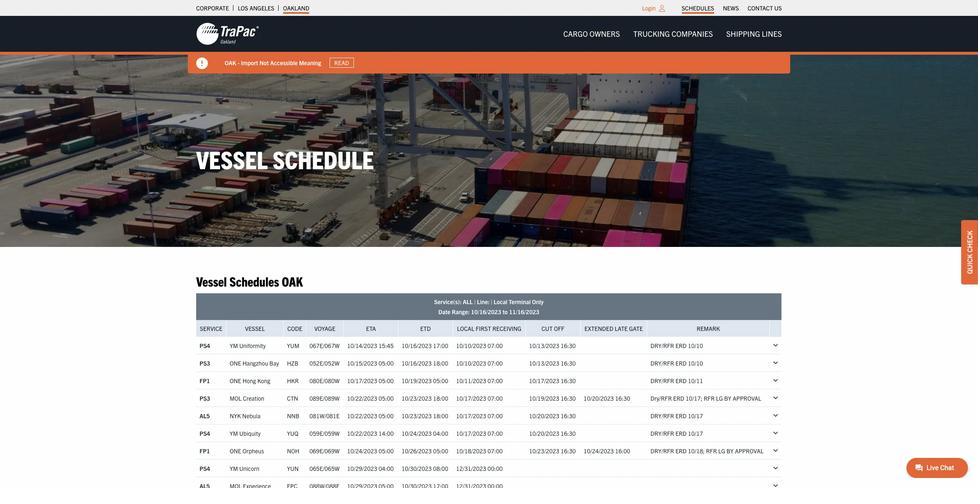 Task type: describe. For each thing, give the bounding box(es) containing it.
10/20/2023 16:30 for 18:00
[[530, 413, 576, 420]]

10/20/2023 16:30 for 04:00
[[530, 430, 576, 438]]

off
[[554, 325, 565, 333]]

dry/rfr for 10/16/2023 18:00
[[651, 360, 675, 368]]

10/17/2023 16:30
[[530, 378, 576, 385]]

login
[[643, 4, 656, 12]]

nyk nebula
[[230, 413, 261, 420]]

10/26/2023
[[402, 448, 432, 455]]

erd for 081w/081e
[[676, 413, 687, 420]]

unicorn
[[239, 465, 259, 473]]

080e/080w
[[310, 378, 340, 385]]

dry/rfr erd 10/17; rfr lg by approval
[[651, 395, 762, 403]]

15:45
[[379, 342, 394, 350]]

dry/rfr erd 10/17 for 10/23/2023 18:00
[[651, 413, 704, 420]]

16:30 for 067e/067w
[[561, 342, 576, 350]]

10/18/2023 07:00
[[456, 448, 503, 455]]

hong
[[243, 378, 256, 385]]

quick check
[[966, 231, 975, 275]]

07:00 for 052e/052w
[[488, 360, 503, 368]]

dry/rfr for 10/24/2023 04:00
[[651, 430, 675, 438]]

069e/069w
[[310, 448, 340, 455]]

yuq
[[287, 430, 299, 438]]

fp1 for one orpheus
[[200, 448, 210, 455]]

gate
[[629, 325, 643, 333]]

10/22/2023 14:00
[[347, 430, 394, 438]]

0 vertical spatial 10/20/2023
[[584, 395, 614, 403]]

oak - import not accessible meaning
[[225, 59, 321, 66]]

ubiquity
[[239, 430, 261, 438]]

nyk
[[230, 413, 241, 420]]

2 | from the left
[[491, 299, 493, 306]]

import
[[241, 59, 258, 66]]

shipping lines
[[727, 29, 782, 39]]

10/17 for 10/23/2023 18:00
[[688, 413, 704, 420]]

17:00
[[433, 342, 449, 350]]

18:00 for 10/13/2023 16:30
[[433, 360, 449, 368]]

banner containing cargo owners
[[0, 16, 979, 74]]

10/18;
[[688, 448, 705, 455]]

10/16/2023 inside service(s): all | line: | local terminal only date range: 10/16/2023 to 11/16/2023
[[471, 309, 502, 316]]

schedules link
[[682, 2, 715, 14]]

0 horizontal spatial local
[[457, 325, 475, 333]]

al5
[[200, 413, 210, 420]]

ps3 for mol creation
[[200, 395, 210, 403]]

16:30 for 059e/059w
[[561, 430, 576, 438]]

08:00
[[433, 465, 449, 473]]

10/19/2023 16:30
[[530, 395, 576, 403]]

07:00 for 089e/089w
[[488, 395, 503, 403]]

owners
[[590, 29, 620, 39]]

trucking companies link
[[627, 25, 720, 42]]

oakland link
[[283, 2, 310, 14]]

ym unicorn
[[230, 465, 259, 473]]

10/10 for 10/16/2023 18:00
[[688, 360, 704, 368]]

ym for ym unicorn
[[230, 465, 238, 473]]

cut
[[542, 325, 553, 333]]

dry/rfr erd 10/17 for 10/24/2023 04:00
[[651, 430, 704, 438]]

vessel for vessel schedules oak
[[196, 273, 227, 290]]

approval for dry/rfr erd 10/17; rfr lg by approval
[[733, 395, 762, 403]]

10/19/2023 for 10/19/2023 05:00
[[402, 378, 432, 385]]

18:00 for 10/20/2023 16:30
[[433, 413, 449, 420]]

10/24/2023 for 10/24/2023 05:00
[[347, 448, 378, 455]]

shipping lines link
[[720, 25, 789, 42]]

10/16/2023 17:00
[[402, 342, 449, 350]]

one hong kong
[[230, 378, 271, 385]]

local first receiving
[[457, 325, 522, 333]]

voyage
[[315, 325, 336, 333]]

bay
[[270, 360, 279, 368]]

10/22/2023 05:00 for 081w/081e
[[347, 413, 394, 420]]

10/17/2023 07:00 for 081w/081e
[[456, 413, 503, 420]]

schedule
[[273, 144, 374, 175]]

067e/067w
[[310, 342, 340, 350]]

quick check link
[[962, 221, 979, 285]]

contact us link
[[748, 2, 782, 14]]

10/13/2023 for 10/16/2023 18:00
[[530, 360, 560, 368]]

hzb
[[287, 360, 299, 368]]

cargo owners link
[[557, 25, 627, 42]]

one for one hong kong
[[230, 378, 241, 385]]

10/29/2023
[[347, 465, 378, 473]]

one orpheus
[[230, 448, 264, 455]]

erd for 069e/069w
[[676, 448, 687, 455]]

10/11/2023
[[456, 378, 487, 385]]

dry/rfr erd 10/10 for 10/16/2023 17:00
[[651, 342, 704, 350]]

approval for dry/rfr erd 10/18; rfr lg by approval
[[736, 448, 764, 455]]

los
[[238, 4, 248, 12]]

ctn
[[287, 395, 298, 403]]

corporate link
[[196, 2, 229, 14]]

extended
[[585, 325, 614, 333]]

not
[[260, 59, 269, 66]]

10/24/2023 for 10/24/2023 16:00
[[584, 448, 614, 455]]

quick
[[966, 254, 975, 275]]

10/29/2023 04:00
[[347, 465, 394, 473]]

uniformity
[[239, 342, 266, 350]]

10/22/2023 for 089e/089w
[[347, 395, 378, 403]]

erd for 080e/080w
[[676, 378, 687, 385]]

10/16/2023 18:00
[[402, 360, 449, 368]]

16:30 left dry/rfr
[[616, 395, 631, 403]]

10/17/2023 for 081w/081e
[[456, 413, 487, 420]]

lg for 10/18;
[[719, 448, 726, 455]]

rfr for 10/18;
[[707, 448, 717, 455]]

10/20/2023 for 10/24/2023 04:00
[[530, 430, 560, 438]]

ps4 for ym uniformity
[[200, 342, 210, 350]]

corporate
[[196, 4, 229, 12]]

dry/rfr for 10/16/2023 17:00
[[651, 342, 675, 350]]

code
[[288, 325, 303, 333]]

companies
[[672, 29, 713, 39]]

10/19/2023 for 10/19/2023 16:30
[[530, 395, 560, 403]]

10/11/2023 07:00
[[456, 378, 503, 385]]

10/30/2023
[[402, 465, 432, 473]]

dry/rfr
[[651, 395, 672, 403]]

10/17/2023 07:00 for 059e/059w
[[456, 430, 503, 438]]

10/24/2023 for 10/24/2023 04:00
[[402, 430, 432, 438]]

read link
[[330, 58, 354, 68]]

erd for 089e/089w
[[674, 395, 685, 403]]

dry/rfr erd 10/10 for 10/16/2023 18:00
[[651, 360, 704, 368]]

read
[[335, 59, 349, 67]]

service
[[200, 325, 223, 333]]

07:00 for 069e/069w
[[488, 448, 503, 455]]

creation
[[243, 395, 264, 403]]

10/13/2023 16:30 for 18:00
[[530, 360, 576, 368]]

10/13/2023 16:30 for 17:00
[[530, 342, 576, 350]]

contact
[[748, 4, 774, 12]]

10/22/2023 for 059e/059w
[[347, 430, 378, 438]]

05:00 for 089e/089w
[[379, 395, 394, 403]]

los angeles
[[238, 4, 275, 12]]

16:30 for 089e/089w
[[561, 395, 576, 403]]

10/24/2023 16:00
[[584, 448, 631, 455]]

ps4 for ym unicorn
[[200, 465, 210, 473]]

light image
[[660, 5, 665, 12]]

trucking companies
[[634, 29, 713, 39]]

05:00 for 052e/052w
[[379, 360, 394, 368]]

16:00
[[616, 448, 631, 455]]

dry/rfr for 10/23/2023 18:00
[[651, 413, 675, 420]]

ym for ym ubiquity
[[230, 430, 238, 438]]

05:00 down 10/16/2023 18:00
[[433, 378, 449, 385]]



Task type: locate. For each thing, give the bounding box(es) containing it.
1 | from the left
[[475, 299, 476, 306]]

dry/rfr erd 10/17 up 10/18; on the bottom of page
[[651, 430, 704, 438]]

1 horizontal spatial |
[[491, 299, 493, 306]]

range:
[[452, 309, 470, 316]]

16:30 down 'off'
[[561, 342, 576, 350]]

dry/rfr
[[651, 342, 675, 350], [651, 360, 675, 368], [651, 378, 675, 385], [651, 413, 675, 420], [651, 430, 675, 438], [651, 448, 675, 455]]

0 vertical spatial 10/10/2023
[[456, 342, 487, 350]]

10/10/2023 07:00 for 17:00
[[456, 342, 503, 350]]

menu bar down the light icon
[[557, 25, 789, 42]]

10/30/2023 08:00
[[402, 465, 449, 473]]

07:00 for 067e/067w
[[488, 342, 503, 350]]

1 vertical spatial schedules
[[230, 273, 279, 290]]

18:00 down "17:00"
[[433, 360, 449, 368]]

18:00 up 10/24/2023 04:00
[[433, 413, 449, 420]]

menu bar up shipping
[[678, 2, 787, 14]]

1 vertical spatial ps4
[[200, 430, 210, 438]]

1 vertical spatial 10/22/2023 05:00
[[347, 413, 394, 420]]

10/17 for 10/24/2023 04:00
[[688, 430, 704, 438]]

0 vertical spatial 10/10
[[688, 342, 704, 350]]

dry/rfr erd 10/17 down dry/rfr
[[651, 413, 704, 420]]

0 vertical spatial fp1
[[200, 378, 210, 385]]

ym left uniformity
[[230, 342, 238, 350]]

16:30 down 10/19/2023 16:30
[[561, 413, 576, 420]]

3 one from the top
[[230, 448, 241, 455]]

2 ps3 from the top
[[200, 395, 210, 403]]

2 vertical spatial vessel
[[245, 325, 265, 333]]

1 vertical spatial 04:00
[[379, 465, 394, 473]]

ym for ym uniformity
[[230, 342, 238, 350]]

0 vertical spatial 10/16/2023
[[471, 309, 502, 316]]

1 10/13/2023 16:30 from the top
[[530, 342, 576, 350]]

10/23/2023 18:00 for 089e/089w
[[402, 395, 449, 403]]

hkr
[[287, 378, 299, 385]]

18:00 for 10/19/2023 16:30
[[433, 395, 449, 403]]

2 horizontal spatial 10/24/2023
[[584, 448, 614, 455]]

16:30 up 10/23/2023 16:30
[[561, 430, 576, 438]]

rfr right 10/18; on the bottom of page
[[707, 448, 717, 455]]

1 vertical spatial 10/13/2023 16:30
[[530, 360, 576, 368]]

0 horizontal spatial oak
[[225, 59, 236, 66]]

local
[[494, 299, 508, 306], [457, 325, 475, 333]]

1 10/17 from the top
[[688, 413, 704, 420]]

10/10/2023 for 18:00
[[456, 360, 487, 368]]

0 vertical spatial 10/23/2023 18:00
[[402, 395, 449, 403]]

12/31/2023 00:00
[[456, 465, 503, 473]]

2 10/13/2023 16:30 from the top
[[530, 360, 576, 368]]

10/10
[[688, 342, 704, 350], [688, 360, 704, 368]]

2 ym from the top
[[230, 430, 238, 438]]

nnb
[[287, 413, 300, 420]]

1 horizontal spatial 10/19/2023
[[530, 395, 560, 403]]

10/17/2023
[[347, 378, 378, 385], [530, 378, 560, 385], [456, 395, 487, 403], [456, 413, 487, 420], [456, 430, 487, 438]]

service(s): all | line: | local terminal only date range: 10/16/2023 to 11/16/2023
[[434, 299, 544, 316]]

2 07:00 from the top
[[488, 360, 503, 368]]

05:00 for 069e/069w
[[379, 448, 394, 455]]

04:00 up 10/26/2023 05:00 at the left bottom of the page
[[433, 430, 449, 438]]

1 vertical spatial one
[[230, 378, 241, 385]]

10/16/2023 down line:
[[471, 309, 502, 316]]

one left hangzhou in the left of the page
[[230, 360, 241, 368]]

2 vertical spatial 18:00
[[433, 413, 449, 420]]

10/14/2023
[[347, 342, 378, 350]]

line:
[[477, 299, 490, 306]]

4 07:00 from the top
[[488, 395, 503, 403]]

1 vertical spatial 18:00
[[433, 395, 449, 403]]

cargo
[[564, 29, 588, 39]]

lg for 10/17;
[[717, 395, 723, 403]]

los angeles link
[[238, 2, 275, 14]]

ym left unicorn
[[230, 465, 238, 473]]

10/10/2023 07:00 for 18:00
[[456, 360, 503, 368]]

10/13/2023 16:30 up "10/17/2023 16:30"
[[530, 360, 576, 368]]

4 dry/rfr from the top
[[651, 413, 675, 420]]

05:00 for 081w/081e
[[379, 413, 394, 420]]

10/24/2023 04:00
[[402, 430, 449, 438]]

rfr for 10/17;
[[704, 395, 715, 403]]

2 10/10/2023 07:00 from the top
[[456, 360, 503, 368]]

1 vertical spatial 10/23/2023 18:00
[[402, 413, 449, 420]]

0 vertical spatial schedules
[[682, 4, 715, 12]]

0 vertical spatial ym
[[230, 342, 238, 350]]

10/10/2023 07:00 up 10/11/2023 07:00 at the bottom of page
[[456, 360, 503, 368]]

2 10/23/2023 18:00 from the top
[[402, 413, 449, 420]]

1 vertical spatial ym
[[230, 430, 238, 438]]

2 fp1 from the top
[[200, 448, 210, 455]]

0 vertical spatial 10/22/2023 05:00
[[347, 395, 394, 403]]

07:00 for 059e/059w
[[488, 430, 503, 438]]

2 10/17 from the top
[[688, 430, 704, 438]]

2 vertical spatial 10/23/2023
[[530, 448, 560, 455]]

10/22/2023 05:00 for 089e/089w
[[347, 395, 394, 403]]

10/10/2023 for 17:00
[[456, 342, 487, 350]]

1 vertical spatial 10/22/2023
[[347, 413, 378, 420]]

10/14/2023 15:45
[[347, 342, 394, 350]]

ps4 down the service
[[200, 342, 210, 350]]

menu bar containing schedules
[[678, 2, 787, 14]]

1 ym from the top
[[230, 342, 238, 350]]

1 vertical spatial 10/10/2023
[[456, 360, 487, 368]]

16:30
[[561, 342, 576, 350], [561, 360, 576, 368], [561, 378, 576, 385], [561, 395, 576, 403], [616, 395, 631, 403], [561, 413, 576, 420], [561, 430, 576, 438], [561, 448, 576, 455]]

1 vertical spatial menu bar
[[557, 25, 789, 42]]

2 10/22/2023 05:00 from the top
[[347, 413, 394, 420]]

late
[[615, 325, 628, 333]]

0 vertical spatial rfr
[[704, 395, 715, 403]]

05:00 down the 10/17/2023 05:00
[[379, 395, 394, 403]]

1 dry/rfr from the top
[[651, 342, 675, 350]]

trucking
[[634, 29, 670, 39]]

0 vertical spatial 10/17/2023 07:00
[[456, 395, 503, 403]]

10/20/2023 16:30
[[584, 395, 631, 403], [530, 413, 576, 420], [530, 430, 576, 438]]

0 vertical spatial 10/20/2023 16:30
[[584, 395, 631, 403]]

1 vertical spatial ps3
[[200, 395, 210, 403]]

erd for 067e/067w
[[676, 342, 687, 350]]

0 vertical spatial menu bar
[[678, 2, 787, 14]]

3 dry/rfr from the top
[[651, 378, 675, 385]]

05:00 up 14:00
[[379, 413, 394, 420]]

ps3 for one hangzhou bay
[[200, 360, 210, 368]]

16:30 up "10/17/2023 16:30"
[[561, 360, 576, 368]]

10/23/2023 18:00 up 10/24/2023 04:00
[[402, 413, 449, 420]]

081w/081e
[[310, 413, 340, 420]]

menu bar
[[678, 2, 787, 14], [557, 25, 789, 42]]

eta
[[366, 325, 376, 333]]

1 horizontal spatial 04:00
[[433, 430, 449, 438]]

news
[[723, 4, 739, 12]]

0 vertical spatial one
[[230, 360, 241, 368]]

by right 10/17; on the bottom of page
[[725, 395, 732, 403]]

receiving
[[493, 325, 522, 333]]

noh
[[287, 448, 300, 455]]

16:30 left the 10/24/2023 16:00
[[561, 448, 576, 455]]

1 vertical spatial 10/17
[[688, 430, 704, 438]]

16:30 for 080e/080w
[[561, 378, 576, 385]]

by for 10/18;
[[727, 448, 734, 455]]

18:00 down 10/19/2023 05:00
[[433, 395, 449, 403]]

date
[[439, 309, 451, 316]]

mol creation
[[230, 395, 264, 403]]

10/10/2023 down first on the bottom
[[456, 342, 487, 350]]

0 vertical spatial by
[[725, 395, 732, 403]]

0 vertical spatial ps4
[[200, 342, 210, 350]]

10/16/2023 up 10/19/2023 05:00
[[402, 360, 432, 368]]

2 dry/rfr from the top
[[651, 360, 675, 368]]

ps3 down the service
[[200, 360, 210, 368]]

3 18:00 from the top
[[433, 413, 449, 420]]

1 vertical spatial approval
[[736, 448, 764, 455]]

0 vertical spatial 10/23/2023
[[402, 395, 432, 403]]

16:30 for 081w/081e
[[561, 413, 576, 420]]

2 10/13/2023 from the top
[[530, 360, 560, 368]]

1 10/22/2023 from the top
[[347, 395, 378, 403]]

1 ps3 from the top
[[200, 360, 210, 368]]

1 vertical spatial 10/23/2023
[[402, 413, 432, 420]]

05:00 down 10/15/2023 05:00
[[379, 378, 394, 385]]

0 vertical spatial lg
[[717, 395, 723, 403]]

1 vertical spatial 10/20/2023 16:30
[[530, 413, 576, 420]]

1 horizontal spatial oak
[[282, 273, 303, 290]]

16:30 down "10/17/2023 16:30"
[[561, 395, 576, 403]]

2 dry/rfr erd 10/10 from the top
[[651, 360, 704, 368]]

ps4
[[200, 342, 210, 350], [200, 430, 210, 438], [200, 465, 210, 473]]

10/15/2023
[[347, 360, 378, 368]]

10/22/2023 05:00 down the 10/17/2023 05:00
[[347, 395, 394, 403]]

0 horizontal spatial 10/19/2023
[[402, 378, 432, 385]]

1 fp1 from the top
[[200, 378, 210, 385]]

0 vertical spatial 10/17
[[688, 413, 704, 420]]

schedules
[[682, 4, 715, 12], [230, 273, 279, 290]]

1 vertical spatial 10/19/2023
[[530, 395, 560, 403]]

remark
[[697, 325, 720, 333]]

first
[[476, 325, 491, 333]]

07:00 for 081w/081e
[[488, 413, 503, 420]]

10/17;
[[686, 395, 703, 403]]

1 vertical spatial 10/13/2023
[[530, 360, 560, 368]]

2 dry/rfr erd 10/17 from the top
[[651, 430, 704, 438]]

oakland
[[283, 4, 310, 12]]

ps3 up al5
[[200, 395, 210, 403]]

6 07:00 from the top
[[488, 430, 503, 438]]

rfr right 10/17; on the bottom of page
[[704, 395, 715, 403]]

10/17 down 10/17; on the bottom of page
[[688, 413, 704, 420]]

2 vertical spatial 10/17/2023 07:00
[[456, 430, 503, 438]]

0 vertical spatial oak
[[225, 59, 236, 66]]

1 10/22/2023 05:00 from the top
[[347, 395, 394, 403]]

10/13/2023 up "10/17/2023 16:30"
[[530, 360, 560, 368]]

1 vertical spatial oak
[[282, 273, 303, 290]]

banner
[[0, 16, 979, 74]]

0 vertical spatial ps3
[[200, 360, 210, 368]]

0 horizontal spatial |
[[475, 299, 476, 306]]

10/13/2023 for 10/16/2023 17:00
[[530, 342, 560, 350]]

accessible
[[270, 59, 298, 66]]

1 vertical spatial rfr
[[707, 448, 717, 455]]

vessel for vessel schedule
[[196, 144, 268, 175]]

10/10 for 10/16/2023 17:00
[[688, 342, 704, 350]]

by
[[725, 395, 732, 403], [727, 448, 734, 455]]

1 vertical spatial fp1
[[200, 448, 210, 455]]

| right line:
[[491, 299, 493, 306]]

lines
[[762, 29, 782, 39]]

0 vertical spatial 10/13/2023 16:30
[[530, 342, 576, 350]]

kong
[[258, 378, 271, 385]]

10/24/2023 up 10/26/2023
[[402, 430, 432, 438]]

10/23/2023 18:00 down 10/19/2023 05:00
[[402, 395, 449, 403]]

10/13/2023 down "cut"
[[530, 342, 560, 350]]

7 07:00 from the top
[[488, 448, 503, 455]]

089e/089w
[[310, 395, 340, 403]]

1 vertical spatial by
[[727, 448, 734, 455]]

04:00 for 10/29/2023 04:00
[[379, 465, 394, 473]]

1 10/13/2023 from the top
[[530, 342, 560, 350]]

1 vertical spatial 10/16/2023
[[402, 342, 432, 350]]

10/24/2023 up 10/29/2023
[[347, 448, 378, 455]]

05:00 down 14:00
[[379, 448, 394, 455]]

0 vertical spatial 18:00
[[433, 360, 449, 368]]

2 ps4 from the top
[[200, 430, 210, 438]]

local inside service(s): all | line: | local terminal only date range: 10/16/2023 to 11/16/2023
[[494, 299, 508, 306]]

2 vertical spatial ps4
[[200, 465, 210, 473]]

10/19/2023
[[402, 378, 432, 385], [530, 395, 560, 403]]

10/22/2023 down the 10/17/2023 05:00
[[347, 395, 378, 403]]

10/16/2023 for 10/16/2023 17:00
[[402, 342, 432, 350]]

1 10/10 from the top
[[688, 342, 704, 350]]

10/15/2023 05:00
[[347, 360, 394, 368]]

2 vertical spatial one
[[230, 448, 241, 455]]

05:00 for 080e/080w
[[379, 378, 394, 385]]

10/19/2023 down 10/16/2023 18:00
[[402, 378, 432, 385]]

dry/rfr erd 10/11
[[651, 378, 704, 385]]

extended late gate
[[585, 325, 643, 333]]

11/16/2023
[[509, 309, 540, 316]]

10/17 up 10/18; on the bottom of page
[[688, 430, 704, 438]]

one for one hangzhou bay
[[230, 360, 241, 368]]

1 vertical spatial 10/10
[[688, 360, 704, 368]]

10/16/2023 for 10/16/2023 18:00
[[402, 360, 432, 368]]

0 vertical spatial vessel
[[196, 144, 268, 175]]

2 10/10/2023 from the top
[[456, 360, 487, 368]]

cut off
[[542, 325, 565, 333]]

04:00
[[433, 430, 449, 438], [379, 465, 394, 473]]

ps4 down al5
[[200, 430, 210, 438]]

by for 10/17;
[[725, 395, 732, 403]]

16:30 for 052e/052w
[[561, 360, 576, 368]]

fp1 up al5
[[200, 378, 210, 385]]

1 ps4 from the top
[[200, 342, 210, 350]]

1 10/10/2023 from the top
[[456, 342, 487, 350]]

2 vertical spatial 10/16/2023
[[402, 360, 432, 368]]

1 vertical spatial 10/20/2023
[[530, 413, 560, 420]]

10/16/2023
[[471, 309, 502, 316], [402, 342, 432, 350], [402, 360, 432, 368]]

0 vertical spatial 10/22/2023
[[347, 395, 378, 403]]

0 vertical spatial 04:00
[[433, 430, 449, 438]]

dry/rfr for 10/26/2023 05:00
[[651, 448, 675, 455]]

1 07:00 from the top
[[488, 342, 503, 350]]

10/23/2023 18:00 for 081w/081e
[[402, 413, 449, 420]]

10/17/2023 for 089e/089w
[[456, 395, 487, 403]]

erd for 052e/052w
[[676, 360, 687, 368]]

| right all
[[475, 299, 476, 306]]

2 10/17/2023 07:00 from the top
[[456, 413, 503, 420]]

0 horizontal spatial schedules
[[230, 273, 279, 290]]

one left hong
[[230, 378, 241, 385]]

local up to
[[494, 299, 508, 306]]

menu bar containing cargo owners
[[557, 25, 789, 42]]

04:00 down "10/24/2023 05:00"
[[379, 465, 394, 473]]

2 vertical spatial 10/22/2023
[[347, 430, 378, 438]]

3 ps4 from the top
[[200, 465, 210, 473]]

ym left ubiquity at the bottom of page
[[230, 430, 238, 438]]

10/22/2023 up "10/22/2023 14:00"
[[347, 413, 378, 420]]

service(s):
[[434, 299, 462, 306]]

0 vertical spatial 10/13/2023
[[530, 342, 560, 350]]

1 vertical spatial 10/17/2023 07:00
[[456, 413, 503, 420]]

5 07:00 from the top
[[488, 413, 503, 420]]

vessel schedules oak
[[196, 273, 303, 290]]

contact us
[[748, 4, 782, 12]]

shipping
[[727, 29, 761, 39]]

1 vertical spatial vessel
[[196, 273, 227, 290]]

2 vertical spatial 10/20/2023
[[530, 430, 560, 438]]

3 10/22/2023 from the top
[[347, 430, 378, 438]]

meaning
[[299, 59, 321, 66]]

cargo owners
[[564, 29, 620, 39]]

ps4 left ym unicorn
[[200, 465, 210, 473]]

1 vertical spatial lg
[[719, 448, 726, 455]]

2 10/10 from the top
[[688, 360, 704, 368]]

1 vertical spatial dry/rfr erd 10/10
[[651, 360, 704, 368]]

0 vertical spatial local
[[494, 299, 508, 306]]

orpheus
[[243, 448, 264, 455]]

2 10/22/2023 from the top
[[347, 413, 378, 420]]

lg right 10/17; on the bottom of page
[[717, 395, 723, 403]]

oak
[[225, 59, 236, 66], [282, 273, 303, 290]]

10/19/2023 down "10/17/2023 16:30"
[[530, 395, 560, 403]]

0 vertical spatial 10/10/2023 07:00
[[456, 342, 503, 350]]

3 07:00 from the top
[[488, 378, 503, 385]]

10/23/2023 for 081w/081e
[[402, 413, 432, 420]]

3 ym from the top
[[230, 465, 238, 473]]

04:00 for 10/24/2023 04:00
[[433, 430, 449, 438]]

10/20/2023
[[584, 395, 614, 403], [530, 413, 560, 420], [530, 430, 560, 438]]

10/10 up 10/11
[[688, 360, 704, 368]]

10/22/2023 up "10/24/2023 05:00"
[[347, 430, 378, 438]]

2 vertical spatial 10/20/2023 16:30
[[530, 430, 576, 438]]

10/22/2023 05:00 up "10/22/2023 14:00"
[[347, 413, 394, 420]]

0 vertical spatial approval
[[733, 395, 762, 403]]

0 horizontal spatial 04:00
[[379, 465, 394, 473]]

3 10/17/2023 07:00 from the top
[[456, 430, 503, 438]]

10/10/2023 07:00 down first on the bottom
[[456, 342, 503, 350]]

news link
[[723, 2, 739, 14]]

10/17/2023 for 059e/059w
[[456, 430, 487, 438]]

05:00 down 15:45
[[379, 360, 394, 368]]

05:00 up 08:00 at bottom left
[[433, 448, 449, 455]]

10/10/2023
[[456, 342, 487, 350], [456, 360, 487, 368]]

1 dry/rfr erd 10/10 from the top
[[651, 342, 704, 350]]

only
[[532, 299, 544, 306]]

lg right 10/18; on the bottom of page
[[719, 448, 726, 455]]

1 vertical spatial 10/10/2023 07:00
[[456, 360, 503, 368]]

by right 10/18; on the bottom of page
[[727, 448, 734, 455]]

ym
[[230, 342, 238, 350], [230, 430, 238, 438], [230, 465, 238, 473]]

10/16/2023 down etd
[[402, 342, 432, 350]]

052e/052w
[[310, 360, 340, 368]]

local down range:
[[457, 325, 475, 333]]

10/22/2023 for 081w/081e
[[347, 413, 378, 420]]

2 one from the top
[[230, 378, 241, 385]]

14:00
[[379, 430, 394, 438]]

one for one orpheus
[[230, 448, 241, 455]]

2 18:00 from the top
[[433, 395, 449, 403]]

fp1 down al5
[[200, 448, 210, 455]]

solid image
[[196, 58, 208, 69]]

10/23/2023 for 089e/089w
[[402, 395, 432, 403]]

10/17/2023 05:00
[[347, 378, 394, 385]]

one left orpheus
[[230, 448, 241, 455]]

0 vertical spatial dry/rfr erd 10/10
[[651, 342, 704, 350]]

-
[[238, 59, 240, 66]]

10/24/2023 05:00
[[347, 448, 394, 455]]

login link
[[643, 4, 656, 12]]

10/17/2023 07:00 for 089e/089w
[[456, 395, 503, 403]]

10/23/2023 18:00
[[402, 395, 449, 403], [402, 413, 449, 420]]

1 one from the top
[[230, 360, 241, 368]]

ps4 for ym ubiquity
[[200, 430, 210, 438]]

1 18:00 from the top
[[433, 360, 449, 368]]

1 10/23/2023 18:00 from the top
[[402, 395, 449, 403]]

vessel schedule
[[196, 144, 374, 175]]

16:30 for 069e/069w
[[561, 448, 576, 455]]

1 vertical spatial dry/rfr erd 10/17
[[651, 430, 704, 438]]

yum
[[287, 342, 300, 350]]

erd for 059e/059w
[[676, 430, 687, 438]]

ym uniformity
[[230, 342, 266, 350]]

1 vertical spatial local
[[457, 325, 475, 333]]

10/10/2023 up 10/11/2023
[[456, 360, 487, 368]]

10/24/2023 left 16:00
[[584, 448, 614, 455]]

10/23/2023 16:30
[[530, 448, 576, 455]]

1 horizontal spatial local
[[494, 299, 508, 306]]

dry/rfr for 10/19/2023 05:00
[[651, 378, 675, 385]]

0 vertical spatial 10/19/2023
[[402, 378, 432, 385]]

1 10/10/2023 07:00 from the top
[[456, 342, 503, 350]]

1 horizontal spatial schedules
[[682, 4, 715, 12]]

1 horizontal spatial 10/24/2023
[[402, 430, 432, 438]]

10/10 down remark
[[688, 342, 704, 350]]

10/20/2023 for 10/23/2023 18:00
[[530, 413, 560, 420]]

fp1 for one hong kong
[[200, 378, 210, 385]]

16:30 up 10/19/2023 16:30
[[561, 378, 576, 385]]

10/13/2023 16:30 down cut off
[[530, 342, 576, 350]]

oakland image
[[196, 22, 259, 46]]

5 dry/rfr from the top
[[651, 430, 675, 438]]

0 vertical spatial dry/rfr erd 10/17
[[651, 413, 704, 420]]

2 vertical spatial ym
[[230, 465, 238, 473]]

6 dry/rfr from the top
[[651, 448, 675, 455]]

1 dry/rfr erd 10/17 from the top
[[651, 413, 704, 420]]

1 10/17/2023 07:00 from the top
[[456, 395, 503, 403]]

dry/rfr erd 10/17
[[651, 413, 704, 420], [651, 430, 704, 438]]

07:00 for 080e/080w
[[488, 378, 503, 385]]

0 horizontal spatial 10/24/2023
[[347, 448, 378, 455]]



Task type: vqa. For each thing, say whether or not it's contained in the screenshot.


